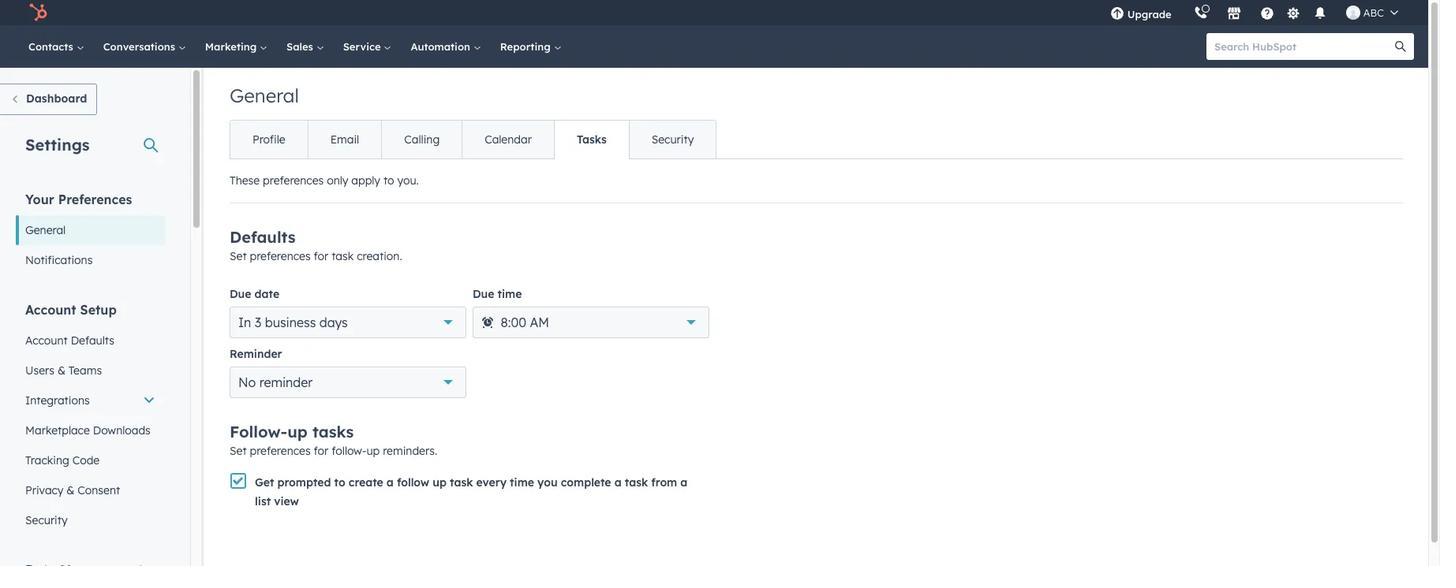 Task type: locate. For each thing, give the bounding box(es) containing it.
1 vertical spatial general
[[25, 223, 66, 238]]

no
[[238, 375, 256, 391]]

a left follow at the bottom left of the page
[[387, 476, 394, 490]]

tracking code link
[[16, 446, 165, 476]]

1 vertical spatial account
[[25, 334, 68, 348]]

1 vertical spatial set
[[230, 444, 247, 459]]

navigation
[[230, 120, 717, 159]]

0 horizontal spatial security
[[25, 514, 68, 528]]

1 horizontal spatial &
[[67, 484, 74, 498]]

account for account setup
[[25, 302, 76, 318]]

account
[[25, 302, 76, 318], [25, 334, 68, 348]]

2 for from the top
[[314, 444, 329, 459]]

account up the users
[[25, 334, 68, 348]]

preferences
[[263, 174, 324, 188], [250, 249, 311, 264], [250, 444, 311, 459]]

2 set from the top
[[230, 444, 247, 459]]

complete
[[561, 476, 611, 490]]

reporting link
[[491, 25, 571, 68]]

search button
[[1388, 33, 1414, 60]]

a
[[387, 476, 394, 490], [615, 476, 622, 490], [681, 476, 688, 490]]

2 horizontal spatial a
[[681, 476, 688, 490]]

calling icon image
[[1194, 6, 1208, 21]]

1 account from the top
[[25, 302, 76, 318]]

days
[[319, 315, 348, 331]]

1 vertical spatial preferences
[[250, 249, 311, 264]]

menu containing abc
[[1099, 0, 1410, 25]]

preferences down follow-
[[250, 444, 311, 459]]

& for privacy
[[67, 484, 74, 498]]

1 vertical spatial up
[[367, 444, 380, 459]]

in 3 business days
[[238, 315, 348, 331]]

marketplace downloads
[[25, 424, 151, 438]]

these preferences only apply to you.
[[230, 174, 419, 188]]

reminders.
[[383, 444, 437, 459]]

0 horizontal spatial &
[[58, 364, 65, 378]]

marketplaces image
[[1227, 7, 1241, 21]]

calling
[[404, 133, 440, 147]]

2 vertical spatial preferences
[[250, 444, 311, 459]]

for down tasks
[[314, 444, 329, 459]]

your
[[25, 192, 54, 208]]

to left you.
[[383, 174, 394, 188]]

integrations button
[[16, 386, 165, 416]]

follow-up tasks set preferences for follow-up reminders.
[[230, 422, 437, 459]]

general up the profile
[[230, 84, 299, 107]]

help image
[[1260, 7, 1274, 21]]

due
[[230, 287, 251, 302], [473, 287, 494, 302]]

0 horizontal spatial defaults
[[71, 334, 114, 348]]

service
[[343, 40, 384, 53]]

follow-
[[230, 422, 287, 442]]

0 vertical spatial security link
[[629, 121, 716, 159]]

& right the users
[[58, 364, 65, 378]]

task left from
[[625, 476, 648, 490]]

1 vertical spatial time
[[510, 476, 534, 490]]

set up the due date
[[230, 249, 247, 264]]

up left tasks
[[287, 422, 308, 442]]

0 vertical spatial up
[[287, 422, 308, 442]]

0 horizontal spatial a
[[387, 476, 394, 490]]

conversations
[[103, 40, 178, 53]]

your preferences element
[[16, 191, 165, 275]]

set down follow-
[[230, 444, 247, 459]]

1 horizontal spatial security
[[652, 133, 694, 147]]

1 vertical spatial defaults
[[71, 334, 114, 348]]

defaults
[[230, 227, 296, 247], [71, 334, 114, 348]]

1 vertical spatial for
[[314, 444, 329, 459]]

menu
[[1099, 0, 1410, 25]]

2 a from the left
[[615, 476, 622, 490]]

consent
[[78, 484, 120, 498]]

0 horizontal spatial due
[[230, 287, 251, 302]]

settings image
[[1287, 7, 1301, 21]]

&
[[58, 364, 65, 378], [67, 484, 74, 498]]

1 a from the left
[[387, 476, 394, 490]]

help button
[[1254, 0, 1281, 25]]

integrations
[[25, 394, 90, 408]]

security
[[652, 133, 694, 147], [25, 514, 68, 528]]

task
[[332, 249, 354, 264], [450, 476, 473, 490], [625, 476, 648, 490]]

2 vertical spatial up
[[433, 476, 447, 490]]

1 set from the top
[[230, 249, 247, 264]]

get
[[255, 476, 274, 490]]

time up 8:00
[[498, 287, 522, 302]]

1 horizontal spatial a
[[615, 476, 622, 490]]

1 vertical spatial to
[[334, 476, 345, 490]]

0 horizontal spatial security link
[[16, 506, 165, 536]]

2 horizontal spatial up
[[433, 476, 447, 490]]

up right follow at the bottom left of the page
[[433, 476, 447, 490]]

1 horizontal spatial up
[[367, 444, 380, 459]]

list
[[255, 495, 271, 509]]

0 horizontal spatial task
[[332, 249, 354, 264]]

1 horizontal spatial general
[[230, 84, 299, 107]]

0 vertical spatial general
[[230, 84, 299, 107]]

1 horizontal spatial to
[[383, 174, 394, 188]]

& right 'privacy'
[[67, 484, 74, 498]]

up up create
[[367, 444, 380, 459]]

1 due from the left
[[230, 287, 251, 302]]

creation.
[[357, 249, 402, 264]]

defaults up users & teams link
[[71, 334, 114, 348]]

for
[[314, 249, 329, 264], [314, 444, 329, 459]]

Search HubSpot search field
[[1207, 33, 1400, 60]]

calendar link
[[462, 121, 554, 159]]

sales link
[[277, 25, 334, 68]]

security inside 'account setup' "element"
[[25, 514, 68, 528]]

reporting
[[500, 40, 554, 53]]

defaults up date
[[230, 227, 296, 247]]

security inside navigation
[[652, 133, 694, 147]]

settings
[[25, 135, 90, 155]]

calling link
[[381, 121, 462, 159]]

general
[[230, 84, 299, 107], [25, 223, 66, 238]]

time
[[498, 287, 522, 302], [510, 476, 534, 490]]

you
[[538, 476, 558, 490]]

users
[[25, 364, 54, 378]]

1 vertical spatial &
[[67, 484, 74, 498]]

0 vertical spatial &
[[58, 364, 65, 378]]

service link
[[334, 25, 401, 68]]

0 vertical spatial to
[[383, 174, 394, 188]]

a right from
[[681, 476, 688, 490]]

0 vertical spatial set
[[230, 249, 247, 264]]

tasks
[[313, 422, 354, 442]]

security link
[[629, 121, 716, 159], [16, 506, 165, 536]]

0 horizontal spatial up
[[287, 422, 308, 442]]

2 account from the top
[[25, 334, 68, 348]]

0 horizontal spatial to
[[334, 476, 345, 490]]

for left "creation."
[[314, 249, 329, 264]]

0 vertical spatial time
[[498, 287, 522, 302]]

profile
[[253, 133, 285, 147]]

in
[[238, 315, 251, 331]]

up
[[287, 422, 308, 442], [367, 444, 380, 459], [433, 476, 447, 490]]

from
[[651, 476, 677, 490]]

abc button
[[1337, 0, 1408, 25]]

dashboard link
[[0, 84, 97, 115]]

1 vertical spatial security
[[25, 514, 68, 528]]

you.
[[397, 174, 419, 188]]

task left every
[[450, 476, 473, 490]]

0 vertical spatial for
[[314, 249, 329, 264]]

hubspot image
[[28, 3, 47, 22]]

preferences inside defaults set preferences for task creation.
[[250, 249, 311, 264]]

0 vertical spatial security
[[652, 133, 694, 147]]

general link
[[16, 215, 165, 245]]

tracking
[[25, 454, 69, 468]]

hubspot link
[[19, 3, 59, 22]]

1 horizontal spatial due
[[473, 287, 494, 302]]

set inside follow-up tasks set preferences for follow-up reminders.
[[230, 444, 247, 459]]

1 for from the top
[[314, 249, 329, 264]]

preferences up date
[[250, 249, 311, 264]]

general down your
[[25, 223, 66, 238]]

to left create
[[334, 476, 345, 490]]

0 horizontal spatial general
[[25, 223, 66, 238]]

3
[[255, 315, 261, 331]]

set inside defaults set preferences for task creation.
[[230, 249, 247, 264]]

1 horizontal spatial defaults
[[230, 227, 296, 247]]

task left "creation."
[[332, 249, 354, 264]]

0 vertical spatial defaults
[[230, 227, 296, 247]]

brad klo image
[[1346, 6, 1360, 20]]

a right complete
[[615, 476, 622, 490]]

preferences left only
[[263, 174, 324, 188]]

8:00 am button
[[473, 307, 710, 339]]

account up account defaults
[[25, 302, 76, 318]]

account defaults link
[[16, 326, 165, 356]]

contacts
[[28, 40, 76, 53]]

0 vertical spatial account
[[25, 302, 76, 318]]

defaults inside 'account setup' "element"
[[71, 334, 114, 348]]

automation link
[[401, 25, 491, 68]]

marketing link
[[196, 25, 277, 68]]

2 due from the left
[[473, 287, 494, 302]]

no reminder button
[[230, 367, 466, 399]]

notifications
[[25, 253, 93, 268]]

time left the you
[[510, 476, 534, 490]]



Task type: vqa. For each thing, say whether or not it's contained in the screenshot.
software
no



Task type: describe. For each thing, give the bounding box(es) containing it.
no reminder
[[238, 375, 313, 391]]

these
[[230, 174, 260, 188]]

1 vertical spatial security link
[[16, 506, 165, 536]]

8:00 am
[[501, 315, 549, 331]]

users & teams
[[25, 364, 102, 378]]

dashboard
[[26, 92, 87, 106]]

every
[[476, 476, 507, 490]]

setup
[[80, 302, 117, 318]]

apply
[[351, 174, 380, 188]]

profile link
[[230, 121, 308, 159]]

marketplace downloads link
[[16, 416, 165, 446]]

automation
[[411, 40, 473, 53]]

account defaults
[[25, 334, 114, 348]]

account for account defaults
[[25, 334, 68, 348]]

marketplaces button
[[1218, 0, 1251, 25]]

am
[[530, 315, 549, 331]]

2 horizontal spatial task
[[625, 476, 648, 490]]

get prompted to create a follow up task every time you complete a task from a list view
[[255, 476, 688, 509]]

defaults inside defaults set preferences for task creation.
[[230, 227, 296, 247]]

email
[[330, 133, 359, 147]]

date
[[255, 287, 280, 302]]

up inside get prompted to create a follow up task every time you complete a task from a list view
[[433, 476, 447, 490]]

3 a from the left
[[681, 476, 688, 490]]

only
[[327, 174, 348, 188]]

due for due date
[[230, 287, 251, 302]]

8:00
[[501, 315, 526, 331]]

tasks
[[577, 133, 607, 147]]

marketplace
[[25, 424, 90, 438]]

for inside follow-up tasks set preferences for follow-up reminders.
[[314, 444, 329, 459]]

marketing
[[205, 40, 260, 53]]

your preferences
[[25, 192, 132, 208]]

contacts link
[[19, 25, 94, 68]]

task inside defaults set preferences for task creation.
[[332, 249, 354, 264]]

general inside general link
[[25, 223, 66, 238]]

privacy & consent
[[25, 484, 120, 498]]

calendar
[[485, 133, 532, 147]]

view
[[274, 495, 299, 509]]

create
[[349, 476, 383, 490]]

code
[[72, 454, 100, 468]]

users & teams link
[[16, 356, 165, 386]]

for inside defaults set preferences for task creation.
[[314, 249, 329, 264]]

reminder
[[230, 347, 282, 361]]

1 horizontal spatial security link
[[629, 121, 716, 159]]

1 horizontal spatial task
[[450, 476, 473, 490]]

notifications link
[[16, 245, 165, 275]]

calling icon button
[[1188, 2, 1214, 23]]

notifications image
[[1313, 7, 1327, 21]]

due date
[[230, 287, 280, 302]]

privacy & consent link
[[16, 476, 165, 506]]

preferences inside follow-up tasks set preferences for follow-up reminders.
[[250, 444, 311, 459]]

navigation containing profile
[[230, 120, 717, 159]]

in 3 business days button
[[230, 307, 466, 339]]

business
[[265, 315, 316, 331]]

sales
[[287, 40, 316, 53]]

abc
[[1364, 6, 1384, 19]]

follow
[[397, 476, 429, 490]]

time inside get prompted to create a follow up task every time you complete a task from a list view
[[510, 476, 534, 490]]

follow-
[[332, 444, 367, 459]]

prompted
[[277, 476, 331, 490]]

preferences
[[58, 192, 132, 208]]

tasks link
[[554, 121, 629, 159]]

email link
[[308, 121, 381, 159]]

upgrade
[[1128, 8, 1172, 21]]

teams
[[69, 364, 102, 378]]

account setup element
[[16, 302, 165, 536]]

privacy
[[25, 484, 63, 498]]

tracking code
[[25, 454, 100, 468]]

downloads
[[93, 424, 151, 438]]

reminder
[[259, 375, 313, 391]]

settings link
[[1284, 4, 1304, 21]]

0 vertical spatial preferences
[[263, 174, 324, 188]]

upgrade image
[[1110, 7, 1124, 21]]

defaults set preferences for task creation.
[[230, 227, 402, 264]]

to inside get prompted to create a follow up task every time you complete a task from a list view
[[334, 476, 345, 490]]

search image
[[1395, 41, 1406, 52]]

& for users
[[58, 364, 65, 378]]

due time
[[473, 287, 522, 302]]

account setup
[[25, 302, 117, 318]]

conversations link
[[94, 25, 196, 68]]

notifications button
[[1307, 0, 1334, 25]]

due for due time
[[473, 287, 494, 302]]



